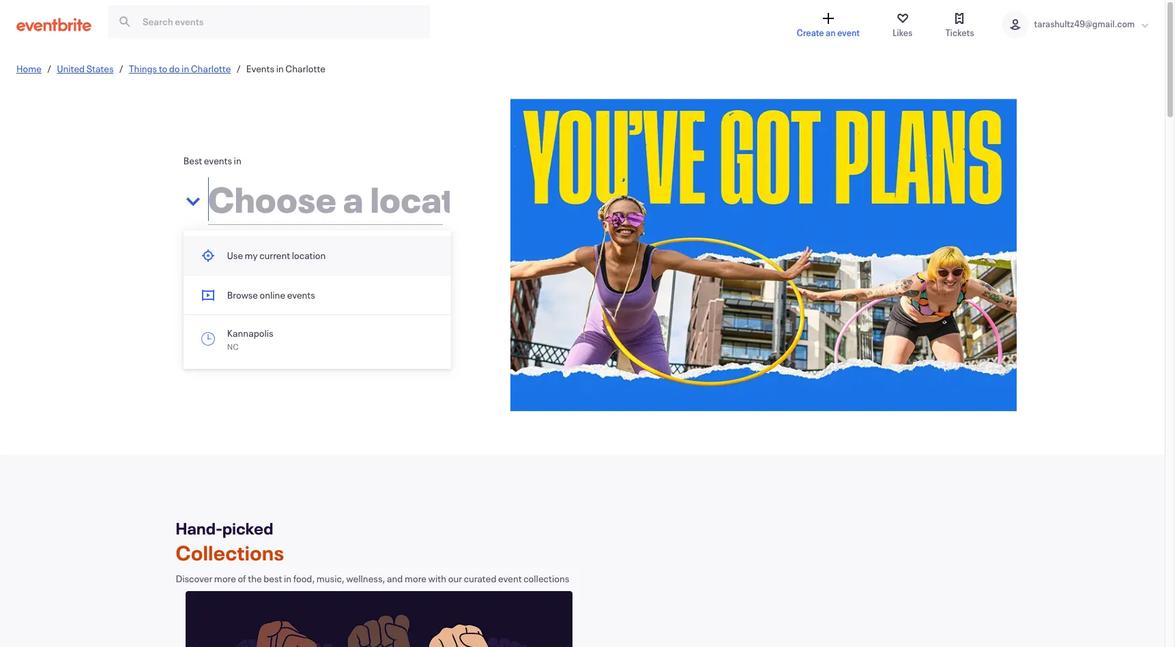 Task type: locate. For each thing, give the bounding box(es) containing it.
0 vertical spatial events
[[204, 155, 232, 168]]

with left a
[[371, 269, 390, 282]]

you
[[191, 242, 206, 255]]

of
[[238, 573, 246, 586]]

in right do
[[182, 62, 189, 75]]

plaza
[[296, 283, 319, 296]]

things to do in charlotte link
[[129, 62, 231, 75]]

in inside hand-picked collections discover more of the best in food, music, wellness, and more with our curated event collections
[[284, 573, 292, 586]]

correctly
[[332, 269, 370, 282]]

my
[[245, 249, 258, 262]]

the right of
[[248, 573, 262, 586]]

current inside the if you like basketball, beer and barbecue you're in it to win it in charlotte. first off, know your lexington-style from your eastern-style, extra cred for pairing correctly with a local craft beer. head over to eclectic plaza midwood to drink. get outside (in november) and bike or jog the whitewater center and hike nearby crowder's mountain. don't miss the current events below.
[[365, 310, 396, 323]]

collection image for educate yourself: online racial equity workshops image
[[186, 592, 572, 648]]

2 vertical spatial events
[[398, 310, 426, 323]]

0 horizontal spatial more
[[214, 573, 236, 586]]

your up the "local"
[[396, 256, 415, 269]]

whitewater
[[326, 297, 374, 310]]

over
[[231, 283, 249, 296]]

more left of
[[214, 573, 236, 586]]

1 horizontal spatial event
[[838, 27, 860, 39]]

1 horizontal spatial current
[[365, 310, 396, 323]]

or
[[283, 297, 292, 310]]

to down extra
[[251, 283, 259, 296]]

and down the 'get'
[[407, 297, 423, 310]]

charlotte image
[[510, 99, 1017, 412]]

0 horizontal spatial current
[[259, 249, 290, 262]]

0 horizontal spatial charlotte
[[191, 62, 231, 75]]

1 horizontal spatial with
[[428, 573, 447, 586]]

current inside "use my current location" button
[[259, 249, 290, 262]]

cred
[[267, 269, 286, 282]]

events inside the if you like basketball, beer and barbecue you're in it to win it in charlotte. first off, know your lexington-style from your eastern-style, extra cred for pairing correctly with a local craft beer. head over to eclectic plaza midwood to drink. get outside (in november) and bike or jog the whitewater center and hike nearby crowder's mountain. don't miss the current events below.
[[398, 310, 426, 323]]

1 horizontal spatial the
[[349, 310, 363, 323]]

in right best
[[284, 573, 292, 586]]

pairing
[[301, 269, 330, 282]]

with
[[371, 269, 390, 282], [428, 573, 447, 586]]

in right win
[[431, 242, 439, 255]]

2 horizontal spatial events
[[398, 310, 426, 323]]

3 / from the left
[[236, 62, 241, 75]]

and left bike
[[246, 297, 262, 310]]

current up cred
[[259, 249, 290, 262]]

it right win
[[424, 242, 430, 255]]

jog
[[293, 297, 306, 310]]

2 horizontal spatial /
[[236, 62, 241, 75]]

charlotte right do
[[191, 62, 231, 75]]

/
[[47, 62, 51, 75], [119, 62, 123, 75], [236, 62, 241, 75]]

first
[[228, 256, 246, 269]]

to
[[159, 62, 167, 75], [397, 242, 406, 255], [251, 283, 259, 296], [361, 283, 370, 296]]

/ right states
[[119, 62, 123, 75]]

1 your from the left
[[287, 256, 306, 269]]

miss
[[328, 310, 348, 323]]

event right an
[[838, 27, 860, 39]]

/ right home
[[47, 62, 51, 75]]

know
[[263, 256, 285, 269]]

1 horizontal spatial charlotte
[[286, 62, 326, 75]]

/ left "events"
[[236, 62, 241, 75]]

menu
[[183, 236, 451, 364]]

0 vertical spatial the
[[349, 310, 363, 323]]

the inside the if you like basketball, beer and barbecue you're in it to win it in charlotte. first off, know your lexington-style from your eastern-style, extra cred for pairing correctly with a local craft beer. head over to eclectic plaza midwood to drink. get outside (in november) and bike or jog the whitewater center and hike nearby crowder's mountain. don't miss the current events below.
[[349, 310, 363, 323]]

more left our
[[405, 573, 427, 586]]

0 horizontal spatial /
[[47, 62, 51, 75]]

browse online events button
[[183, 276, 451, 314]]

and right wellness,
[[387, 573, 403, 586]]

to left do
[[159, 62, 167, 75]]

states
[[86, 62, 114, 75]]

1 vertical spatial the
[[248, 573, 262, 586]]

event right "curated"
[[498, 573, 522, 586]]

kannapolis nc
[[227, 327, 273, 352]]

eastern-
[[183, 269, 219, 282]]

0 horizontal spatial your
[[287, 256, 306, 269]]

use my current location button
[[183, 236, 451, 275]]

1 vertical spatial with
[[428, 573, 447, 586]]

1 vertical spatial event
[[498, 573, 522, 586]]

home / united states / things to do in charlotte / events in charlotte
[[16, 62, 326, 75]]

to left win
[[397, 242, 406, 255]]

1 vertical spatial events
[[287, 289, 315, 302]]

if you like basketball, beer and barbecue you're in it to win it in charlotte. first off, know your lexington-style from your eastern-style, extra cred for pairing correctly with a local craft beer. head over to eclectic plaza midwood to drink. get outside (in november) and bike or jog the whitewater center and hike nearby crowder's mountain. don't miss the current events below.
[[183, 242, 445, 337]]

your
[[287, 256, 306, 269], [396, 256, 415, 269]]

with inside the if you like basketball, beer and barbecue you're in it to win it in charlotte. first off, know your lexington-style from your eastern-style, extra cred for pairing correctly with a local craft beer. head over to eclectic plaza midwood to drink. get outside (in november) and bike or jog the whitewater center and hike nearby crowder's mountain. don't miss the current events below.
[[371, 269, 390, 282]]

0 horizontal spatial event
[[498, 573, 522, 586]]

in
[[182, 62, 189, 75], [276, 62, 284, 75], [234, 155, 241, 168], [380, 242, 388, 255], [431, 242, 439, 255], [284, 573, 292, 586]]

current down center
[[365, 310, 396, 323]]

more
[[214, 573, 236, 586], [405, 573, 427, 586]]

curated
[[464, 573, 497, 586]]

0 vertical spatial with
[[371, 269, 390, 282]]

0 horizontal spatial with
[[371, 269, 390, 282]]

1 / from the left
[[47, 62, 51, 75]]

kannapolis
[[227, 327, 273, 340]]

1 more from the left
[[214, 573, 236, 586]]

in right best on the top of page
[[234, 155, 241, 168]]

1 horizontal spatial more
[[405, 573, 427, 586]]

beer.
[[183, 283, 205, 296]]

0 vertical spatial current
[[259, 249, 290, 262]]

use my current location
[[227, 249, 326, 262]]

it up from
[[390, 242, 395, 255]]

united states link
[[57, 62, 114, 75]]

1 horizontal spatial it
[[424, 242, 430, 255]]

tickets link
[[932, 0, 988, 49]]

0 horizontal spatial it
[[390, 242, 395, 255]]

picked
[[222, 518, 273, 540]]

menu containing use my current location
[[183, 236, 451, 364]]

2 your from the left
[[396, 256, 415, 269]]

1 it from the left
[[390, 242, 395, 255]]

the down whitewater at the top left
[[349, 310, 363, 323]]

1 horizontal spatial your
[[396, 256, 415, 269]]

the
[[349, 310, 363, 323], [248, 573, 262, 586]]

charlotte
[[191, 62, 231, 75], [286, 62, 326, 75]]

it
[[390, 242, 395, 255], [424, 242, 430, 255]]

nearby
[[183, 310, 213, 323]]

1 vertical spatial current
[[365, 310, 396, 323]]

best
[[183, 155, 202, 168]]

center
[[376, 297, 405, 310]]

0 horizontal spatial events
[[204, 155, 232, 168]]

drink.
[[372, 283, 395, 296]]

and
[[293, 242, 309, 255], [246, 297, 262, 310], [407, 297, 423, 310], [387, 573, 403, 586]]

lexington-
[[308, 256, 353, 269]]

mountain.
[[259, 310, 302, 323]]

eclectic
[[261, 283, 295, 296]]

0 horizontal spatial the
[[248, 573, 262, 586]]

1 horizontal spatial /
[[119, 62, 123, 75]]

events
[[204, 155, 232, 168], [287, 289, 315, 302], [398, 310, 426, 323]]

the inside hand-picked collections discover more of the best in food, music, wellness, and more with our curated event collections
[[248, 573, 262, 586]]

charlotte right "events"
[[286, 62, 326, 75]]

extra
[[244, 269, 265, 282]]

with left our
[[428, 573, 447, 586]]

get
[[397, 283, 412, 296]]

food,
[[293, 573, 315, 586]]

your up for
[[287, 256, 306, 269]]

and inside hand-picked collections discover more of the best in food, music, wellness, and more with our curated event collections
[[387, 573, 403, 586]]

2 it from the left
[[424, 242, 430, 255]]

home
[[16, 62, 42, 75]]

location
[[292, 249, 326, 262]]

current
[[259, 249, 290, 262], [365, 310, 396, 323]]

1 horizontal spatial events
[[287, 289, 315, 302]]

best events in
[[183, 155, 241, 168]]



Task type: describe. For each thing, give the bounding box(es) containing it.
in up from
[[380, 242, 388, 255]]

2 / from the left
[[119, 62, 123, 75]]

hand-picked collections discover more of the best in food, music, wellness, and more with our curated event collections
[[176, 518, 569, 586]]

nc
[[227, 341, 239, 352]]

the
[[308, 297, 324, 310]]

create an event link
[[783, 0, 874, 49]]

2 charlotte from the left
[[286, 62, 326, 75]]

outside
[[414, 283, 445, 296]]

Choose a location text field
[[208, 170, 450, 230]]

and right beer on the top left of page
[[293, 242, 309, 255]]

barbecue
[[310, 242, 351, 255]]

from
[[375, 256, 394, 269]]

events
[[246, 62, 274, 75]]

likes
[[893, 27, 913, 39]]

music,
[[317, 573, 344, 586]]

browse
[[227, 289, 258, 302]]

create
[[797, 27, 824, 39]]

with inside hand-picked collections discover more of the best in food, music, wellness, and more with our curated event collections
[[428, 573, 447, 586]]

below.
[[183, 324, 211, 337]]

craft
[[420, 269, 440, 282]]

an
[[826, 27, 836, 39]]

create an event
[[797, 27, 860, 39]]

do
[[169, 62, 180, 75]]

eventbrite image
[[16, 18, 91, 31]]

if
[[183, 242, 189, 255]]

for
[[288, 269, 299, 282]]

style,
[[219, 269, 242, 282]]

a
[[391, 269, 397, 282]]

november)
[[197, 297, 245, 310]]

things
[[129, 62, 157, 75]]

beer
[[272, 242, 291, 255]]

bike
[[264, 297, 281, 310]]

collections
[[176, 540, 284, 566]]

tickets
[[946, 27, 974, 39]]

events inside "browse online events" button
[[287, 289, 315, 302]]

wellness,
[[346, 573, 385, 586]]

local
[[398, 269, 418, 282]]

tarashultz49@gmail.com link
[[988, 0, 1165, 49]]

to left the drink.
[[361, 283, 370, 296]]

2 more from the left
[[405, 573, 427, 586]]

discover
[[176, 573, 212, 586]]

likes link
[[879, 0, 927, 49]]

(in
[[183, 297, 195, 310]]

in right "events"
[[276, 62, 284, 75]]

tarashultz49@gmail.com
[[1035, 18, 1135, 30]]

basketball,
[[224, 242, 270, 255]]

charlotte.
[[183, 256, 226, 269]]

our
[[448, 573, 462, 586]]

off,
[[248, 256, 261, 269]]

best
[[264, 573, 282, 586]]

event inside hand-picked collections discover more of the best in food, music, wellness, and more with our curated event collections
[[498, 573, 522, 586]]

win
[[407, 242, 422, 255]]

united
[[57, 62, 85, 75]]

you're
[[352, 242, 379, 255]]

home link
[[16, 62, 42, 75]]

midwood
[[320, 283, 359, 296]]

hike
[[425, 297, 442, 310]]

online
[[260, 289, 285, 302]]

1 charlotte from the left
[[191, 62, 231, 75]]

head
[[206, 283, 229, 296]]

crowder's
[[215, 310, 257, 323]]

don't
[[304, 310, 326, 323]]

use my current location menu item
[[183, 236, 451, 276]]

collections
[[524, 573, 569, 586]]

browse online events
[[227, 289, 315, 302]]

use
[[227, 249, 243, 262]]

0 vertical spatial event
[[838, 27, 860, 39]]

hand-
[[176, 518, 222, 540]]

like
[[208, 242, 222, 255]]

style
[[353, 256, 373, 269]]



Task type: vqa. For each thing, say whether or not it's contained in the screenshot.
Make
no



